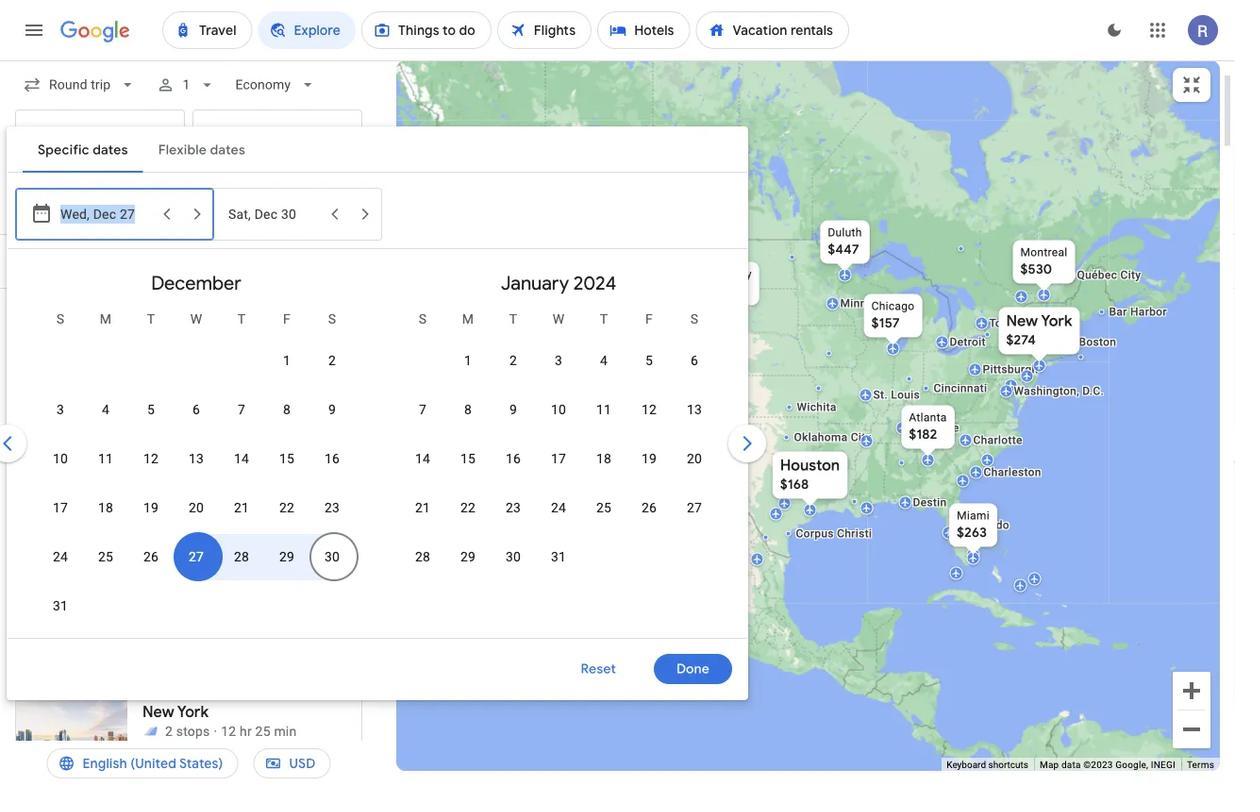 Task type: locate. For each thing, give the bounding box(es) containing it.
0 vertical spatial 20 button
[[672, 436, 717, 481]]

2 7 button from the left
[[400, 387, 445, 432]]

los up tue, dec 19 element
[[143, 465, 167, 484]]

city
[[732, 268, 752, 281], [1121, 269, 1141, 282], [851, 431, 872, 444]]

530 US dollars text field
[[1021, 261, 1053, 278]]

1 horizontal spatial 19
[[642, 451, 657, 466]]

1 29 button from the left
[[264, 534, 310, 579]]

2 m from the left
[[462, 311, 474, 327]]

0 vertical spatial new
[[1006, 311, 1038, 331]]

corpus
[[796, 527, 834, 540]]

new for new york $274
[[1006, 311, 1038, 331]]

w inside december row group
[[190, 311, 202, 327]]

2 15 from the left
[[461, 451, 476, 466]]

t up the tue, jan 2 element
[[509, 311, 517, 327]]

s up sat, dec 2 element
[[328, 311, 336, 327]]

m inside january 2024 row group
[[462, 311, 474, 327]]

0 vertical spatial 10
[[551, 402, 566, 417]]

2 departure text field from the top
[[60, 189, 150, 240]]

2 s from the left
[[328, 311, 336, 327]]

map region
[[385, 0, 1235, 786]]

25 inside december row group
[[98, 549, 113, 564]]

1 horizontal spatial 22 button
[[445, 485, 491, 530]]

©2023
[[1084, 759, 1113, 771]]

12 for 'tue, dec 12' element
[[143, 451, 159, 466]]

1 horizontal spatial 26
[[642, 500, 657, 515]]

19 inside january 2024 row group
[[642, 451, 657, 466]]

7 button
[[219, 387, 264, 432], [400, 387, 445, 432]]

thu, jan 25 element
[[596, 498, 612, 517]]

11 inside january 2024 row group
[[596, 402, 612, 417]]

fri, dec 22 element
[[279, 498, 295, 517]]

20 for wed, dec 20 element
[[189, 500, 204, 515]]

row containing 28
[[400, 532, 581, 581]]

28 button left "mon, jan 29" element
[[400, 534, 445, 579]]

30 button
[[310, 534, 355, 579], [491, 534, 536, 579]]

0 horizontal spatial 25 button
[[83, 534, 128, 579]]

sat, dec 30, return date. element
[[325, 547, 340, 566]]

tue, jan 16 element
[[506, 449, 521, 468]]

27 for sat, jan 27 element on the bottom of the page
[[687, 500, 702, 515]]

new up $274 text field
[[1006, 311, 1038, 331]]

atlanta $182
[[909, 411, 947, 443]]

1 horizontal spatial 26 button
[[627, 485, 672, 530]]

4 for mon, dec 4 element
[[102, 402, 110, 417]]

6 for wed, dec 6 element on the left bottom of page
[[192, 402, 200, 417]]

sat, dec 2 element
[[328, 351, 336, 370]]

4 inside row group
[[600, 352, 608, 368]]

0 vertical spatial 19
[[642, 451, 657, 466]]

5 down jackson
[[646, 352, 653, 368]]

31 inside december row group
[[53, 598, 68, 613]]

2 inside december row group
[[328, 352, 336, 368]]

0 horizontal spatial 15
[[279, 451, 295, 466]]

terms
[[1187, 759, 1215, 771]]

2 right mon, jan 1 element
[[510, 352, 517, 368]]

hr up 'thu, dec 7' element
[[239, 367, 251, 382]]

1 1 button from the left
[[264, 338, 310, 383]]

houston
[[780, 456, 840, 475]]

28
[[234, 549, 249, 564], [415, 549, 430, 564]]

9 for tue, jan 9 element
[[510, 402, 517, 417]]

mon, jan 1 element
[[464, 351, 472, 370]]

4 down boise
[[600, 352, 608, 368]]

3 for wed, jan 3 "element"
[[555, 352, 563, 368]]

1 horizontal spatial 14
[[415, 451, 430, 466]]

6 inside january 2024 row group
[[691, 352, 698, 368]]

sat, jan 13 element
[[687, 400, 702, 419]]

1 horizontal spatial los angeles
[[522, 401, 607, 420]]

w down december at the top of the page
[[190, 311, 202, 327]]

31 button right tue, jan 30 element
[[536, 534, 581, 579]]

28 button right wed, dec 27, departure date. 'element' at the left of the page
[[219, 534, 264, 579]]

0 horizontal spatial 6 button
[[174, 387, 219, 432]]

26
[[642, 500, 657, 515], [143, 549, 159, 564]]

7 inside january 2024 row group
[[419, 402, 427, 417]]

0 vertical spatial york
[[1041, 311, 1073, 331]]

$168
[[318, 412, 346, 429], [780, 476, 809, 493]]

12 inside january 2024 row group
[[642, 402, 657, 417]]

27
[[687, 500, 702, 515], [189, 549, 204, 564]]

0 horizontal spatial 17
[[53, 500, 68, 515]]

20
[[687, 451, 702, 466], [189, 500, 204, 515]]

1 horizontal spatial 8 button
[[445, 387, 491, 432]]

1 horizontal spatial 4
[[600, 352, 608, 368]]

1 horizontal spatial 10
[[551, 402, 566, 417]]

0 vertical spatial 11
[[596, 402, 612, 417]]

24 inside december row group
[[53, 549, 68, 564]]

1 8 from the left
[[283, 402, 291, 417]]

8 inside january 2024 row group
[[464, 402, 472, 417]]

13 inside december row group
[[189, 451, 204, 466]]

$168 down houston on the right of page
[[780, 476, 809, 493]]

0 horizontal spatial 28
[[234, 549, 249, 564]]

28 inside january 2024 row group
[[415, 549, 430, 564]]

22 inside december row group
[[279, 500, 295, 515]]

6
[[691, 352, 698, 368], [192, 402, 200, 417]]

1 30 button from the left
[[310, 534, 355, 579]]

19 left $253
[[642, 451, 657, 466]]

9 button right fri, dec 8 element
[[310, 387, 355, 432]]

13 for wed, dec 13 element
[[189, 451, 204, 466]]

157 US dollars text field
[[872, 315, 900, 332]]

2 9 from the left
[[510, 402, 517, 417]]

18 button right sun, dec 17 element
[[83, 485, 128, 530]]

1 hr 17 min
[[228, 367, 296, 382]]

1 vertical spatial 25
[[98, 549, 113, 564]]

1 departure text field from the top
[[60, 175, 147, 226]]

1 horizontal spatial 22
[[461, 500, 476, 515]]

york for new york
[[177, 703, 209, 722]]

1 vertical spatial 13
[[189, 451, 204, 466]]

27 inside december row group
[[189, 549, 204, 564]]

26 inside january 2024 row group
[[642, 500, 657, 515]]

2 w from the left
[[553, 311, 565, 327]]

los right tue, jan 9 element
[[522, 401, 547, 420]]

19 for fri, jan 19 element
[[642, 451, 657, 466]]

21 for thu, dec 21 'element'
[[234, 500, 249, 515]]

(united
[[130, 755, 176, 772]]

0 horizontal spatial 9
[[328, 402, 336, 417]]

bozeman button
[[606, 234, 678, 292]]

13 for sat, jan 13 element
[[687, 402, 702, 417]]

1 horizontal spatial 15
[[461, 451, 476, 466]]

3 for sun, dec 3 element
[[57, 402, 64, 417]]

s
[[56, 311, 64, 327], [328, 311, 336, 327], [419, 311, 427, 327], [691, 311, 699, 327]]

sun, jan 21 element
[[415, 498, 430, 517]]

1 30 from the left
[[325, 549, 340, 564]]

w down portland
[[553, 311, 565, 327]]

1 vertical spatial 31
[[53, 598, 68, 613]]

17 for the leftmost 17 button
[[53, 500, 68, 515]]

filters form
[[0, 60, 770, 700]]

26 inside december row group
[[143, 549, 159, 564]]

18
[[596, 451, 612, 466], [98, 500, 113, 515]]

0 horizontal spatial 21 button
[[219, 485, 264, 530]]

4 t from the left
[[600, 311, 608, 327]]

row containing 14
[[400, 434, 717, 483]]

$168 inside houston $168
[[780, 476, 809, 493]]

fri, dec 29 element
[[279, 547, 295, 566]]

30 inside january 2024 row group
[[506, 549, 521, 564]]

t
[[147, 311, 155, 327], [238, 311, 246, 327], [509, 311, 517, 327], [600, 311, 608, 327]]

wed, dec 6 element
[[192, 400, 200, 419]]

3 s from the left
[[419, 311, 427, 327]]

16 button
[[310, 436, 355, 481], [491, 436, 536, 481]]

14 inside december row group
[[234, 451, 249, 466]]

28 inside december row group
[[234, 549, 249, 564]]

2 t from the left
[[238, 311, 246, 327]]

0 horizontal spatial 22 button
[[264, 485, 310, 530]]

10 inside december row group
[[53, 451, 68, 466]]

11 inside december row group
[[98, 451, 113, 466]]

2024
[[574, 271, 617, 295]]

minneapolis
[[840, 297, 906, 310]]

1 vertical spatial 27
[[189, 549, 204, 564]]

1 horizontal spatial 23
[[506, 500, 521, 515]]

tue, jan 23 element
[[506, 498, 521, 517]]

1 28 from the left
[[234, 549, 249, 564]]

21 button left mon, jan 22 element
[[400, 485, 445, 530]]

san
[[528, 398, 555, 416]]

cincinnati
[[934, 382, 987, 395]]

16 inside january 2024 row group
[[506, 451, 521, 466]]

0 horizontal spatial 29 button
[[264, 534, 310, 579]]

25 button right 'sun, dec 24' element
[[83, 534, 128, 579]]

13 button right fri, jan 12 element in the right of the page
[[672, 387, 717, 432]]

21 left mon, jan 22 element
[[415, 500, 430, 515]]

sat, dec 9 element
[[328, 400, 336, 419]]

2 button inside january 2024 row group
[[491, 338, 536, 383]]

2 16 button from the left
[[491, 436, 536, 481]]

23 up $248 text box
[[325, 500, 340, 515]]

2 inside row group
[[510, 352, 517, 368]]

1 vertical spatial angeles
[[170, 465, 228, 484]]

3 button
[[536, 338, 581, 383], [38, 387, 83, 432]]

portland
[[524, 288, 570, 302]]

1 16 button from the left
[[310, 436, 355, 481]]

13 button
[[672, 387, 717, 432], [174, 436, 219, 481]]

1 horizontal spatial 16
[[506, 451, 521, 466]]

12 button inside january 2024 row group
[[627, 387, 672, 432]]

about
[[236, 305, 267, 318]]

5
[[646, 352, 653, 368], [147, 402, 155, 417]]

1 button for december
[[264, 338, 310, 383]]

27 right fri, jan 26 element
[[687, 500, 702, 515]]

mon, dec 25 element
[[98, 547, 113, 566]]

2 button right fri, dec 1 element
[[310, 338, 355, 383]]

8 right sun, jan 7 element
[[464, 402, 472, 417]]

29 button right the sun, jan 28 element
[[445, 534, 491, 579]]

22 button
[[264, 485, 310, 530], [445, 485, 491, 530]]

5 inside row
[[147, 402, 155, 417]]

1 horizontal spatial 10 button
[[536, 387, 581, 432]]

7 left mon, jan 8 element
[[419, 402, 427, 417]]

1 23 from the left
[[325, 500, 340, 515]]

5 for tue, dec 5 element
[[147, 402, 155, 417]]

182 US dollars text field
[[909, 426, 938, 443]]

26 for tue, dec 26 element
[[143, 549, 159, 564]]

30 right "mon, jan 29" element
[[506, 549, 521, 564]]

0 vertical spatial 20
[[687, 451, 702, 466]]

25 left fri, jan 26 element
[[596, 500, 612, 515]]

1 horizontal spatial 11
[[596, 402, 612, 417]]

sat, jan 27 element
[[687, 498, 702, 517]]

1 horizontal spatial 28 button
[[400, 534, 445, 579]]

1 vertical spatial 12 button
[[128, 436, 174, 481]]

2 14 from the left
[[415, 451, 430, 466]]

18 button
[[581, 436, 627, 481], [83, 485, 128, 530]]

2 8 from the left
[[464, 402, 472, 417]]

6 down jackson
[[691, 352, 698, 368]]

hr
[[239, 367, 251, 382], [240, 723, 252, 739]]

29 right the sun, jan 28 element
[[461, 549, 476, 564]]

18 right sun, dec 17 element
[[98, 500, 113, 515]]

1 vertical spatial 19 button
[[128, 485, 174, 530]]

december row group
[[15, 257, 378, 630]]

15 inside december row group
[[279, 451, 295, 466]]

19 inside december row group
[[143, 500, 159, 515]]

2 23 from the left
[[506, 500, 521, 515]]

2 30 button from the left
[[491, 534, 536, 579]]

11 for thu, jan 11 element
[[596, 402, 612, 417]]

25
[[596, 500, 612, 515], [98, 549, 113, 564], [255, 723, 271, 739]]

january 2024 row group
[[378, 257, 740, 630]]

Return text field
[[228, 189, 318, 240]]

$139
[[688, 346, 717, 363]]

wed, dec 13 element
[[189, 449, 204, 468]]

20 inside row group
[[687, 451, 702, 466]]

21
[[234, 500, 249, 515], [415, 500, 430, 515]]

2 1 button from the left
[[445, 338, 491, 383]]

mon, jan 8 element
[[464, 400, 472, 419]]

17 inside december row group
[[53, 500, 68, 515]]

2 16 from the left
[[506, 451, 521, 466]]

0 horizontal spatial 2 button
[[310, 338, 355, 383]]

17 button right tue, jan 16 'element'
[[536, 436, 581, 481]]

17 button left mon, dec 18 element
[[38, 485, 83, 530]]

17 inside january 2024 row group
[[551, 451, 566, 466]]

3 left mon, dec 4 element
[[57, 402, 64, 417]]

21 for sun, jan 21 element
[[415, 500, 430, 515]]

23 for the sat, dec 23 element
[[325, 500, 340, 515]]

1 21 from the left
[[234, 500, 249, 515]]

1 7 from the left
[[238, 402, 245, 417]]

7 for sun, jan 7 element
[[419, 402, 427, 417]]

25 button
[[581, 485, 627, 530], [83, 534, 128, 579]]

23 button right mon, jan 22 element
[[491, 485, 536, 530]]

1 2 button from the left
[[310, 338, 355, 383]]

1 button left the tue, jan 2 element
[[445, 338, 491, 383]]

f left results
[[283, 311, 291, 327]]

20 inside december row group
[[189, 500, 204, 515]]

29 inside january 2024 row group
[[461, 549, 476, 564]]

6 inside row
[[192, 402, 200, 417]]

1 vertical spatial 31 button
[[38, 583, 83, 629]]

1 14 from the left
[[234, 451, 249, 466]]

1 horizontal spatial 18
[[596, 451, 612, 466]]

0 horizontal spatial 21
[[234, 500, 249, 515]]

m up mon, dec 4 element
[[100, 311, 112, 327]]

2 22 from the left
[[461, 500, 476, 515]]

4 button down boise
[[581, 338, 627, 383]]

1 28 button from the left
[[219, 534, 264, 579]]

1 horizontal spatial 7
[[419, 402, 427, 417]]

9 button right mon, jan 8 element
[[491, 387, 536, 432]]

fri, dec 15 element
[[279, 449, 295, 468]]

york
[[1041, 311, 1073, 331], [177, 703, 209, 722]]

23 inside december row group
[[325, 500, 340, 515]]

york inside new york $274
[[1041, 311, 1073, 331]]

w for january 2024
[[553, 311, 565, 327]]

1 horizontal spatial 5
[[646, 352, 653, 368]]

mon, dec 4 element
[[102, 400, 110, 419]]

0 horizontal spatial 10
[[53, 451, 68, 466]]

1 vertical spatial 3
[[57, 402, 64, 417]]

22 button right thu, dec 21 'element'
[[264, 485, 310, 530]]

2 30 from the left
[[506, 549, 521, 564]]

new
[[1006, 311, 1038, 331], [143, 703, 174, 722]]

w inside january 2024 row group
[[553, 311, 565, 327]]

m for december
[[100, 311, 112, 327]]

3 inside january 2024 row group
[[555, 352, 563, 368]]

min
[[273, 367, 296, 382], [274, 723, 297, 739]]

27 for wed, dec 27, departure date. 'element' at the left of the page
[[189, 549, 204, 564]]

city right "québec"
[[1121, 269, 1141, 282]]

15 button left sat, dec 16 element
[[264, 436, 310, 481]]

0 horizontal spatial 13
[[189, 451, 204, 466]]

21 inside december row group
[[234, 500, 249, 515]]

31 down 'sun, dec 24' element
[[53, 598, 68, 613]]

253 US dollars text field
[[671, 452, 701, 469]]

0 vertical spatial 24 button
[[536, 485, 581, 530]]

2 21 from the left
[[415, 500, 430, 515]]

26 button left wed, dec 27, departure date. 'element' at the left of the page
[[128, 534, 174, 579]]

m inside row group
[[100, 311, 112, 327]]

7 inside december row group
[[238, 402, 245, 417]]

1 16 from the left
[[325, 451, 340, 466]]

10
[[551, 402, 566, 417], [53, 451, 68, 466]]

23 for 'tue, jan 23' 'element'
[[506, 500, 521, 515]]

11
[[596, 402, 612, 417], [98, 451, 113, 466]]

20 for sat, jan 20 element
[[687, 451, 702, 466]]

1 horizontal spatial 20
[[687, 451, 702, 466]]

1 f from the left
[[283, 311, 291, 327]]

11 button
[[581, 387, 627, 432], [83, 436, 128, 481]]

2 stops
[[165, 723, 210, 739]]

24 button
[[536, 485, 581, 530], [38, 534, 83, 579]]

11 for mon, dec 11 element
[[98, 451, 113, 466]]

2 7 from the left
[[419, 402, 427, 417]]

0 horizontal spatial 27
[[189, 549, 204, 564]]

29 right thu, dec 28 element at the left bottom of page
[[279, 549, 295, 564]]

1 horizontal spatial 31 button
[[536, 534, 581, 579]]

30 button right fri, dec 29 element
[[310, 534, 355, 579]]

12 button
[[627, 387, 672, 432], [128, 436, 174, 481]]

22 button left 'tue, jan 23' 'element'
[[445, 485, 491, 530]]

1 button
[[264, 338, 310, 383], [445, 338, 491, 383]]

30
[[325, 549, 340, 564], [506, 549, 521, 564]]

14 right wed, dec 13 element
[[234, 451, 249, 466]]

$447
[[828, 241, 860, 258]]

0 horizontal spatial 5
[[147, 402, 155, 417]]

fri, jan 26 element
[[642, 498, 657, 517]]

1 horizontal spatial 12
[[221, 723, 236, 739]]

18 inside january 2024 row group
[[596, 451, 612, 466]]

2 22 button from the left
[[445, 485, 491, 530]]

tue, jan 30 element
[[506, 547, 521, 566]]

12 button right thu, jan 11 element
[[627, 387, 672, 432]]

19 button inside january 2024 row group
[[627, 436, 672, 481]]

clear travel mode image
[[226, 239, 271, 284]]

31 button
[[536, 534, 581, 579], [38, 583, 83, 629]]

17 button
[[536, 436, 581, 481], [38, 485, 83, 530]]

9 right fri, dec 8 element
[[328, 402, 336, 417]]

w
[[190, 311, 202, 327], [553, 311, 565, 327]]

27 button right tue, dec 26 element
[[174, 534, 219, 579]]

f inside january 2024 row group
[[646, 311, 653, 327]]

5 inside january 2024 row group
[[646, 352, 653, 368]]

 image
[[214, 722, 217, 741]]

19
[[642, 451, 657, 466], [143, 500, 159, 515]]

5 right mon, dec 4 element
[[147, 402, 155, 417]]

new up "contour airlines and spirit" image
[[143, 703, 174, 722]]

28 button
[[219, 534, 264, 579], [400, 534, 445, 579]]

w for december
[[190, 311, 202, 327]]

12 button left wed, dec 13 element
[[128, 436, 174, 481]]

15 button
[[264, 436, 310, 481], [445, 436, 491, 481]]

1 horizontal spatial 9
[[510, 402, 517, 417]]

1 horizontal spatial 5 button
[[627, 338, 672, 383]]

2 horizontal spatial 25
[[596, 500, 612, 515]]

18 for thu, jan 18 element
[[596, 451, 612, 466]]

city inside button
[[732, 268, 752, 281]]

4 button right sun, dec 3 element
[[83, 387, 128, 432]]

Departure text field
[[60, 175, 147, 226], [60, 189, 150, 240]]

19 button
[[627, 436, 672, 481], [128, 485, 174, 530]]

english (united states) button
[[47, 741, 238, 786]]

9 left san
[[510, 402, 517, 417]]

22 inside january 2024 row group
[[461, 500, 476, 515]]

2
[[328, 352, 336, 368], [510, 352, 517, 368], [165, 723, 173, 739]]

17 left fri, dec 1 element
[[255, 367, 270, 382]]

min up usd button
[[274, 723, 297, 739]]

main menu image
[[23, 19, 45, 42]]

1 horizontal spatial york
[[1041, 311, 1073, 331]]

0 vertical spatial 6
[[691, 352, 698, 368]]

13 inside january 2024 row group
[[687, 402, 702, 417]]

6 button down jackson
[[672, 338, 717, 383]]

1 9 from the left
[[328, 402, 336, 417]]

1 horizontal spatial 21 button
[[400, 485, 445, 530]]

9 inside january 2024 row group
[[510, 402, 517, 417]]

tue, dec 5 element
[[147, 400, 155, 419]]

15 for mon, jan 15 element
[[461, 451, 476, 466]]

0 vertical spatial angeles
[[550, 401, 607, 420]]

12 inside december row group
[[143, 451, 159, 466]]

0 horizontal spatial 16 button
[[310, 436, 355, 481]]

0 horizontal spatial 22
[[279, 500, 295, 515]]

grid inside filters form
[[15, 257, 740, 649]]

$263
[[957, 524, 987, 541]]

1 22 from the left
[[279, 500, 295, 515]]

8 inside december row group
[[283, 402, 291, 417]]

1 vertical spatial 19
[[143, 500, 159, 515]]

0 vertical spatial 17
[[255, 367, 270, 382]]

16 button inside january 2024 row group
[[491, 436, 536, 481]]

1 vertical spatial 5 button
[[128, 387, 174, 432]]

0 horizontal spatial 13 button
[[174, 436, 219, 481]]

f for december
[[283, 311, 291, 327]]

10 button
[[536, 387, 581, 432], [38, 436, 83, 481]]

fe
[[738, 428, 751, 441]]

21 inside january 2024 row group
[[415, 500, 430, 515]]

28 right wed, dec 27, departure date. 'element' at the left of the page
[[234, 549, 249, 564]]

1 15 from the left
[[279, 451, 295, 466]]

25 up usd button
[[255, 723, 271, 739]]

25 button left fri, jan 26 element
[[581, 485, 627, 530]]

york right "toronto"
[[1041, 311, 1073, 331]]

15 right sun, jan 14 element
[[461, 451, 476, 466]]

1 inside december row group
[[283, 352, 291, 368]]

12 left sat, jan 13 element
[[642, 402, 657, 417]]

santa fe
[[705, 428, 751, 441]]

5 button right mon, dec 4 element
[[128, 387, 174, 432]]

12 for fri, jan 12 element in the right of the page
[[642, 402, 657, 417]]

29 inside december row group
[[279, 549, 295, 564]]

27 inside january 2024 row group
[[687, 500, 702, 515]]

15 left sat, dec 16 element
[[279, 451, 295, 466]]

8 button
[[264, 387, 310, 432], [445, 387, 491, 432]]

4
[[600, 352, 608, 368], [102, 402, 110, 417]]

loading results progress bar
[[0, 60, 1235, 64]]

1 horizontal spatial 21
[[415, 500, 430, 515]]

13 button left thu, dec 14 element
[[174, 436, 219, 481]]

1 inside january 2024 row group
[[464, 352, 472, 368]]

8 button down 1 hr 17 min
[[264, 387, 310, 432]]

t left these
[[238, 311, 246, 327]]

rapid city
[[699, 268, 752, 281]]

0 horizontal spatial 10 button
[[38, 436, 83, 481]]

16 button inside december row group
[[310, 436, 355, 481]]

row containing 21
[[400, 483, 717, 532]]

fri, jan 12 element
[[642, 400, 657, 419]]

thu, dec 21 element
[[234, 498, 249, 517]]

6 button left 'thu, dec 7' element
[[174, 387, 219, 432]]

1 vertical spatial los
[[143, 465, 167, 484]]

3 right the tue, jan 2 element
[[555, 352, 563, 368]]

san francisco
[[528, 398, 627, 416]]

17
[[255, 367, 270, 382], [551, 451, 566, 466], [53, 500, 68, 515]]

0 vertical spatial 25 button
[[581, 485, 627, 530]]

f inside december row group
[[283, 311, 291, 327]]

s up sun, dec 3 element
[[56, 311, 64, 327]]

grid
[[15, 257, 740, 649]]

2 28 from the left
[[415, 549, 430, 564]]

1 horizontal spatial 24
[[551, 500, 566, 515]]

boston
[[1079, 336, 1117, 349]]

1 vertical spatial 11
[[98, 451, 113, 466]]

23 inside january 2024 row group
[[506, 500, 521, 515]]

chicago $157
[[872, 300, 915, 332]]

22 left 'tue, jan 23' 'element'
[[461, 500, 476, 515]]

4 inside row
[[102, 402, 110, 417]]

1 m from the left
[[100, 311, 112, 327]]

12 for 12 hr 25 min
[[221, 723, 236, 739]]

2 8 button from the left
[[445, 387, 491, 432]]

16 inside december row group
[[325, 451, 340, 466]]

13 left thu, dec 14 element
[[189, 451, 204, 466]]

29 button
[[264, 534, 310, 579], [445, 534, 491, 579]]

19 for tue, dec 19 element
[[143, 500, 159, 515]]

19 button left wed, dec 20 element
[[128, 485, 174, 530]]

13 right fri, jan 12 element in the right of the page
[[687, 402, 702, 417]]

pittsburgh
[[983, 363, 1039, 376]]

2 9 button from the left
[[491, 387, 536, 432]]

2 f from the left
[[646, 311, 653, 327]]

1 for 1 hr 17 min
[[228, 367, 235, 382]]

9 inside december row group
[[328, 402, 336, 417]]

7 button down 1 hr 17 min
[[219, 387, 264, 432]]

1 w from the left
[[190, 311, 202, 327]]

8 down 1 hr 17 min
[[283, 402, 291, 417]]

14 button
[[219, 436, 264, 481], [400, 436, 445, 481]]

tue, dec 26 element
[[143, 547, 159, 566]]

31 button down 'sun, dec 24' element
[[38, 583, 83, 629]]

15 inside january 2024 row group
[[461, 451, 476, 466]]

row containing 10
[[38, 434, 355, 483]]

s up $139
[[691, 311, 699, 327]]

2 right fri, dec 1 element
[[328, 352, 336, 368]]

23 right mon, jan 22 element
[[506, 500, 521, 515]]

york up the stops
[[177, 703, 209, 722]]

1 vertical spatial hr
[[240, 723, 252, 739]]

25 right 'sun, dec 24' element
[[98, 549, 113, 564]]

1 horizontal spatial 11 button
[[581, 387, 627, 432]]

5 button down jackson
[[627, 338, 672, 383]]

new inside new york $274
[[1006, 311, 1038, 331]]

wed, jan 3 element
[[555, 351, 563, 370]]

1 29 from the left
[[279, 549, 295, 564]]

30 inside december row group
[[325, 549, 340, 564]]

2 vertical spatial 17
[[53, 500, 68, 515]]

26 button left sat, jan 27 element on the bottom of the page
[[627, 485, 672, 530]]

0 horizontal spatial 23 button
[[310, 485, 355, 530]]

21 button
[[219, 485, 264, 530], [400, 485, 445, 530]]

2 2 button from the left
[[491, 338, 536, 383]]

14 inside january 2024 row group
[[415, 451, 430, 466]]

2 button inside december row group
[[310, 338, 355, 383]]

grid containing december
[[15, 257, 740, 649]]

30 button right "mon, jan 29" element
[[491, 534, 536, 579]]

2 29 from the left
[[461, 549, 476, 564]]

2 vertical spatial 12
[[221, 723, 236, 739]]

0 vertical spatial 4
[[600, 352, 608, 368]]

28 for thu, dec 28 element at the left bottom of page
[[234, 549, 249, 564]]

york for new york $274
[[1041, 311, 1073, 331]]

2 button right mon, jan 1 element
[[491, 338, 536, 383]]

0 vertical spatial 24
[[551, 500, 566, 515]]

angeles inside button
[[550, 401, 607, 420]]

tue, jan 2 element
[[510, 351, 517, 370]]

2 button for december
[[310, 338, 355, 383]]

31 inside january 2024 row group
[[551, 549, 566, 564]]

0 vertical spatial 18 button
[[581, 436, 627, 481]]

29 for "mon, jan 29" element
[[461, 549, 476, 564]]

24 right 'tue, jan 23' 'element'
[[551, 500, 566, 515]]

2 horizontal spatial 12
[[642, 402, 657, 417]]

10 inside january 2024 row group
[[551, 402, 566, 417]]

18 inside december row group
[[98, 500, 113, 515]]

29 for fri, dec 29 element
[[279, 549, 295, 564]]

18 for mon, dec 18 element
[[98, 500, 113, 515]]

0 horizontal spatial angeles
[[170, 465, 228, 484]]

15 button right sun, jan 14 element
[[445, 436, 491, 481]]

0 horizontal spatial york
[[177, 703, 209, 722]]

3 inside row
[[57, 402, 64, 417]]

4 button
[[581, 338, 627, 383], [83, 387, 128, 432]]

16 for sat, dec 16 element
[[325, 451, 340, 466]]

23 button up $248 text box
[[310, 485, 355, 530]]

27 right tue, dec 26 element
[[189, 549, 204, 564]]

27 button right fri, jan 26 element
[[672, 485, 717, 530]]

sat, dec 16 element
[[325, 449, 340, 468]]

168 US dollars text field
[[780, 476, 809, 493]]

11 button right sun, dec 10 element
[[83, 436, 128, 481]]

11 right sun, dec 10 element
[[98, 451, 113, 466]]

mon, jan 15 element
[[461, 449, 476, 468]]

168 US dollars text field
[[318, 412, 346, 429]]

0 horizontal spatial city
[[732, 268, 752, 281]]

23
[[325, 500, 340, 515], [506, 500, 521, 515]]

0 horizontal spatial 11
[[98, 451, 113, 466]]

row
[[264, 328, 355, 385], [445, 328, 717, 385], [38, 385, 355, 434], [400, 385, 717, 434], [38, 434, 355, 483], [400, 434, 717, 483], [38, 483, 355, 532], [400, 483, 717, 532], [38, 532, 355, 581], [400, 532, 581, 581]]

done
[[677, 661, 710, 678]]

24 inside row group
[[551, 500, 566, 515]]

26 left sat, jan 27 element on the bottom of the page
[[642, 500, 657, 515]]

10 for the wed, jan 10 element
[[551, 402, 566, 417]]

0 horizontal spatial 16
[[325, 451, 340, 466]]

None field
[[15, 68, 145, 102], [228, 68, 325, 102], [15, 68, 145, 102], [228, 68, 325, 102]]

1 vertical spatial 20
[[189, 500, 204, 515]]

hr for 17
[[239, 367, 251, 382]]

mon, dec 18 element
[[98, 498, 113, 517]]

25 inside january 2024 row group
[[596, 500, 612, 515]]

0 horizontal spatial 7
[[238, 402, 245, 417]]

1 horizontal spatial 13
[[687, 402, 702, 417]]

2 23 button from the left
[[491, 485, 536, 530]]



Task type: describe. For each thing, give the bounding box(es) containing it.
wed, jan 10 element
[[551, 400, 566, 419]]

9 for sat, dec 9 'element'
[[328, 402, 336, 417]]

los angeles button
[[511, 393, 619, 455]]

sun, jan 7 element
[[419, 400, 427, 419]]

274 US dollars text field
[[317, 769, 346, 786]]

mon, dec 11 element
[[98, 449, 113, 468]]

m for january 2024
[[462, 311, 474, 327]]

25 for thu, jan 25 'element'
[[596, 500, 612, 515]]

inegi
[[1151, 759, 1176, 771]]

19 button inside december row group
[[128, 485, 174, 530]]

fri, jan 5 element
[[646, 351, 653, 370]]

0 horizontal spatial 5 button
[[128, 387, 174, 432]]

bar
[[1109, 305, 1128, 319]]

keyboard
[[947, 759, 986, 771]]

31 for sun, dec 31 element
[[53, 598, 68, 613]]

0 horizontal spatial 31 button
[[38, 583, 83, 629]]

usd
[[289, 755, 316, 772]]

22 for mon, jan 22 element
[[461, 500, 476, 515]]

15 for fri, dec 15 element
[[279, 451, 295, 466]]

12 button inside december row group
[[128, 436, 174, 481]]

2 28 button from the left
[[400, 534, 445, 579]]

st. louis
[[873, 388, 920, 402]]

thu, jan 4 element
[[600, 351, 608, 370]]

24 for wed, jan 24 element
[[551, 500, 566, 515]]

24 button inside row group
[[536, 485, 581, 530]]

1 vertical spatial 10 button
[[38, 436, 83, 481]]

1 14 button from the left
[[219, 436, 264, 481]]

24 button inside december row group
[[38, 534, 83, 579]]

washington,
[[1014, 385, 1080, 398]]

1 vertical spatial 27 button
[[174, 534, 219, 579]]

city for oklahoma city
[[851, 431, 872, 444]]

thu, dec 14 element
[[234, 449, 249, 468]]

los angeles inside button
[[522, 401, 607, 420]]

january 2024
[[501, 271, 617, 295]]

québec city
[[1077, 269, 1141, 282]]

$248
[[315, 531, 346, 548]]

1 vertical spatial los angeles
[[143, 465, 228, 484]]

thu, jan 11 element
[[596, 400, 612, 419]]

fri, dec 1 element
[[283, 351, 291, 370]]

d.c.
[[1083, 385, 1104, 398]]

0 horizontal spatial 17 button
[[38, 485, 83, 530]]

1 15 button from the left
[[264, 436, 310, 481]]

jackson
[[653, 319, 697, 333]]

city for québec city
[[1121, 269, 1141, 282]]

$182
[[909, 426, 938, 443]]

17 for the top 17 button
[[551, 451, 566, 466]]

chicago
[[872, 300, 915, 313]]

22 for the fri, dec 22 element on the bottom left of page
[[279, 500, 295, 515]]

12 hr 25 min
[[221, 723, 297, 739]]

orlando
[[968, 519, 1010, 532]]

0 horizontal spatial $168
[[318, 412, 346, 429]]

0 horizontal spatial 3 button
[[38, 387, 83, 432]]

québec
[[1077, 269, 1118, 282]]

shortcuts
[[989, 759, 1029, 771]]

2 for january 2024
[[510, 352, 517, 368]]

f for january 2024
[[646, 311, 653, 327]]

4 s from the left
[[691, 311, 699, 327]]

december
[[151, 271, 241, 295]]

reset button
[[558, 654, 639, 684]]

mon, jan 22 element
[[461, 498, 476, 517]]

change appearance image
[[1092, 8, 1137, 53]]

christi
[[837, 527, 872, 540]]

corpus christi
[[796, 527, 872, 540]]

harbor
[[1131, 305, 1167, 319]]

2 29 button from the left
[[445, 534, 491, 579]]

7 for 'thu, dec 7' element
[[238, 402, 245, 417]]

sun, dec 24 element
[[53, 547, 68, 566]]

wed, jan 24 element
[[551, 498, 566, 517]]

english
[[83, 755, 127, 772]]

sat, jan 6 element
[[691, 351, 698, 370]]

1 21 button from the left
[[219, 485, 264, 530]]

274 US dollars text field
[[1006, 332, 1036, 349]]

data
[[1062, 759, 1081, 771]]

tue, dec 12 element
[[143, 449, 159, 468]]

0 vertical spatial 10 button
[[536, 387, 581, 432]]

new york
[[143, 703, 209, 722]]

destin
[[913, 496, 947, 509]]

tue, jan 9 element
[[510, 400, 517, 419]]

houston $168
[[780, 456, 840, 493]]

map
[[1040, 759, 1059, 771]]

0 horizontal spatial 2
[[165, 723, 173, 739]]

keyboard shortcuts
[[947, 759, 1029, 771]]

bellingham
[[526, 237, 586, 251]]

miami
[[957, 509, 990, 522]]

toronto
[[990, 317, 1030, 330]]

results
[[303, 305, 339, 318]]

about these results
[[236, 305, 339, 318]]

tue, dec 19 element
[[143, 498, 159, 517]]

1 horizontal spatial 18 button
[[581, 436, 627, 481]]

31 for wed, jan 31 element
[[551, 549, 566, 564]]

mon, jan 29 element
[[461, 547, 476, 566]]

1 23 button from the left
[[310, 485, 355, 530]]

1 button for january 2024
[[445, 338, 491, 383]]

terms link
[[1187, 759, 1215, 771]]

1 22 button from the left
[[264, 485, 310, 530]]

0 horizontal spatial 26 button
[[128, 534, 174, 579]]

1 button
[[148, 62, 224, 108]]

thu, dec 7 element
[[238, 400, 245, 419]]

1 inside popup button
[[182, 77, 190, 92]]

1 9 button from the left
[[310, 387, 355, 432]]

8 for fri, dec 8 element
[[283, 402, 291, 417]]

duluth
[[828, 226, 862, 239]]

4 for thu, jan 4 element at the left
[[600, 352, 608, 368]]

miami $263
[[957, 509, 990, 541]]

city for rapid city
[[732, 268, 752, 281]]

wichita
[[797, 401, 837, 414]]

5 for fri, jan 5 'element'
[[646, 352, 653, 368]]

25 for mon, dec 25 element at the left bottom of the page
[[98, 549, 113, 564]]

louis
[[891, 388, 920, 402]]

atlanta
[[909, 411, 947, 424]]

2 for december
[[328, 352, 336, 368]]

$157
[[872, 315, 900, 332]]

fri, jan 19 element
[[642, 449, 657, 468]]

row containing 3
[[38, 385, 355, 434]]

thu, dec 28 element
[[234, 547, 249, 566]]

1 s from the left
[[56, 311, 64, 327]]

row containing 7
[[400, 385, 717, 434]]

0 vertical spatial 27 button
[[672, 485, 717, 530]]

24 for 'sun, dec 24' element
[[53, 549, 68, 564]]

3 t from the left
[[509, 311, 517, 327]]

1 vertical spatial 4 button
[[83, 387, 128, 432]]

sat, jan 20 element
[[687, 449, 702, 468]]

oklahoma city
[[794, 431, 872, 444]]

thu, jan 18 element
[[596, 449, 612, 468]]

wed, jan 17 element
[[551, 449, 566, 468]]

16 for tue, jan 16 'element'
[[506, 451, 521, 466]]

1 vertical spatial 6 button
[[174, 387, 219, 432]]

0 vertical spatial 26 button
[[627, 485, 672, 530]]

1 horizontal spatial 3 button
[[536, 338, 581, 383]]

google,
[[1116, 759, 1149, 771]]

14 for thu, dec 14 element
[[234, 451, 249, 466]]

1 horizontal spatial 20 button
[[672, 436, 717, 481]]

10 for sun, dec 10 element
[[53, 451, 68, 466]]

0 vertical spatial 6 button
[[672, 338, 717, 383]]

Return text field
[[203, 175, 297, 226]]

2 15 button from the left
[[445, 436, 491, 481]]

0 vertical spatial 11 button
[[581, 387, 627, 432]]

1 8 button from the left
[[264, 387, 310, 432]]

english (united states)
[[83, 755, 223, 772]]

2 button for january 2024
[[491, 338, 536, 383]]

rapid
[[699, 268, 729, 281]]

$253
[[671, 452, 701, 469]]

sun, jan 14 element
[[415, 449, 430, 468]]

new for new york
[[143, 703, 174, 722]]

wed, dec 27, departure date. element
[[189, 547, 204, 566]]

139 US dollars text field
[[688, 346, 717, 363]]

1 vertical spatial 18 button
[[83, 485, 128, 530]]

sun, dec 10 element
[[53, 449, 68, 468]]

14 for sun, jan 14 element
[[415, 451, 430, 466]]

usd button
[[253, 741, 331, 786]]

next image
[[725, 421, 770, 466]]

$253 button
[[659, 427, 721, 486]]

nashville
[[910, 421, 959, 435]]

states)
[[179, 755, 223, 772]]

min for 12 hr 25 min
[[274, 723, 297, 739]]

1 for fri, dec 1 element
[[283, 352, 291, 368]]

view smaller map image
[[1181, 74, 1203, 96]]

1 t from the left
[[147, 311, 155, 327]]

sun, dec 17 element
[[53, 498, 68, 517]]

boise
[[594, 317, 624, 330]]

$139 button
[[677, 321, 736, 380]]

done button
[[654, 654, 732, 684]]

2 14 button from the left
[[400, 436, 445, 481]]

stops
[[176, 723, 210, 739]]

bozeman
[[618, 243, 667, 256]]

january
[[501, 271, 569, 295]]

santa
[[705, 428, 735, 441]]

duluth $447
[[828, 226, 862, 258]]

8 for mon, jan 8 element
[[464, 402, 472, 417]]

hr for 25
[[240, 723, 252, 739]]

rapid city button
[[687, 258, 763, 317]]

wed, dec 20 element
[[189, 498, 204, 517]]

francisco
[[559, 398, 627, 416]]

1 for mon, jan 1 element
[[464, 352, 472, 368]]

charlotte
[[973, 434, 1023, 447]]

los inside button
[[522, 401, 547, 420]]

sun, dec 3 element
[[57, 400, 64, 419]]

26 for fri, jan 26 element
[[642, 500, 657, 515]]

montreal $530
[[1021, 246, 1068, 278]]

1 horizontal spatial 17
[[255, 367, 270, 382]]

keyboard shortcuts button
[[947, 758, 1029, 772]]

1 vertical spatial 25 button
[[83, 534, 128, 579]]

30 for the sat, dec 30, return date. element
[[325, 549, 340, 564]]

6 for sat, jan 6 element
[[691, 352, 698, 368]]

contour airlines and spirit image
[[143, 724, 158, 739]]

263 US dollars text field
[[957, 524, 987, 541]]

previous image
[[0, 421, 30, 466]]

charleston
[[984, 466, 1042, 479]]

1 horizontal spatial 25
[[255, 723, 271, 739]]

sun, dec 31 element
[[53, 596, 68, 615]]

sat, dec 23 element
[[325, 498, 340, 517]]

1 vertical spatial 11 button
[[83, 436, 128, 481]]

wed, jan 31 element
[[551, 547, 566, 566]]

248 US dollars text field
[[315, 531, 346, 548]]

2 21 button from the left
[[400, 485, 445, 530]]

1 7 button from the left
[[219, 387, 264, 432]]

row containing 24
[[38, 532, 355, 581]]

447 US dollars text field
[[828, 241, 860, 258]]

reset
[[581, 661, 616, 678]]

0 vertical spatial 5 button
[[627, 338, 672, 383]]

1 vertical spatial 20 button
[[174, 485, 219, 530]]

0 vertical spatial 4 button
[[581, 338, 627, 383]]

30 for tue, jan 30 element
[[506, 549, 521, 564]]

new york $274
[[1006, 311, 1073, 349]]

1 horizontal spatial 25 button
[[581, 485, 627, 530]]

sun, jan 28 element
[[415, 547, 430, 566]]

28 for the sun, jan 28 element
[[415, 549, 430, 564]]

row containing 17
[[38, 483, 355, 532]]

bar harbor
[[1109, 305, 1167, 319]]

min for 1 hr 17 min
[[273, 367, 296, 382]]

map data ©2023 google, inegi
[[1040, 759, 1176, 771]]

0 vertical spatial 17 button
[[536, 436, 581, 481]]

montreal
[[1021, 246, 1068, 259]]

$530
[[1021, 261, 1053, 278]]

oklahoma
[[794, 431, 848, 444]]

0 vertical spatial 13 button
[[672, 387, 717, 432]]

washington, d.c.
[[1014, 385, 1104, 398]]

$274
[[1006, 332, 1036, 349]]

fri, dec 8 element
[[283, 400, 291, 419]]



Task type: vqa. For each thing, say whether or not it's contained in the screenshot.


